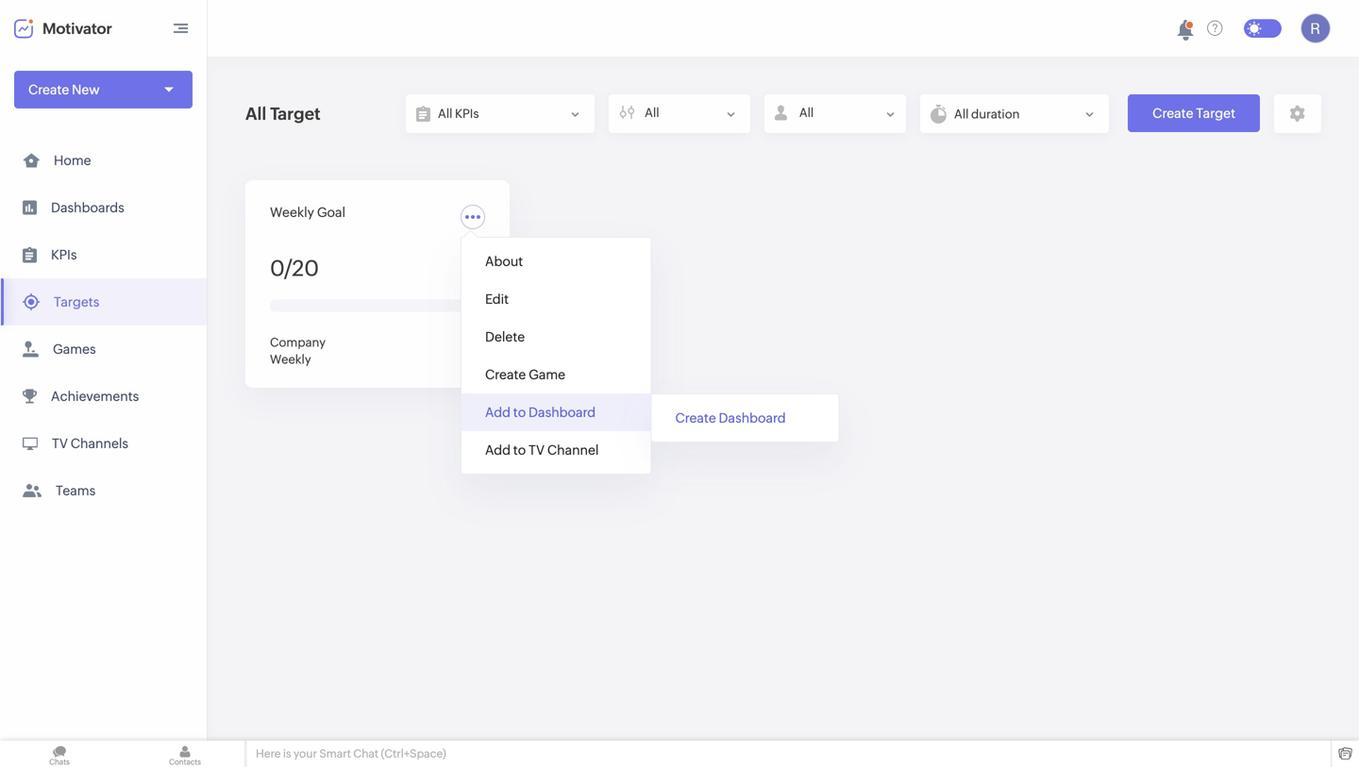 Task type: locate. For each thing, give the bounding box(es) containing it.
target for create target
[[1196, 106, 1236, 121]]

1 vertical spatial add
[[485, 442, 511, 458]]

create for create dashboard
[[675, 410, 716, 426]]

create
[[28, 82, 69, 97], [1153, 106, 1194, 121], [485, 367, 526, 382], [675, 410, 716, 426]]

create target
[[1153, 106, 1236, 121]]

dashboard
[[529, 405, 596, 420], [719, 410, 786, 426]]

add
[[485, 405, 511, 420], [485, 442, 511, 458]]

add down add to dashboard on the left
[[485, 442, 511, 458]]

1 horizontal spatial all
[[799, 106, 814, 120]]

0 vertical spatial add
[[485, 405, 511, 420]]

dashboards
[[51, 200, 124, 215]]

game
[[529, 367, 565, 382]]

tv left channels
[[52, 436, 68, 451]]

0 horizontal spatial all
[[245, 104, 266, 123]]

0 vertical spatial to
[[513, 405, 526, 420]]

1 to from the top
[[513, 405, 526, 420]]

to down create game
[[513, 405, 526, 420]]

0
[[270, 256, 284, 281]]

company weekly
[[270, 336, 326, 367]]

weekly down company
[[270, 353, 311, 367]]

add for add to tv channel
[[485, 442, 511, 458]]

1 vertical spatial to
[[513, 442, 526, 458]]

create new
[[28, 82, 100, 97]]

2 to from the top
[[513, 442, 526, 458]]

is
[[283, 748, 291, 760]]

1 vertical spatial weekly
[[270, 353, 311, 367]]

about
[[485, 254, 523, 269]]

create inside button
[[1153, 106, 1194, 121]]

goal
[[317, 205, 346, 220]]

weekly inside company weekly
[[270, 353, 311, 367]]

2 add from the top
[[485, 442, 511, 458]]

tv
[[52, 436, 68, 451], [529, 442, 545, 458]]

tv left channel
[[529, 442, 545, 458]]

20
[[292, 256, 319, 281]]

target
[[270, 104, 321, 123], [1196, 106, 1236, 121]]

1 horizontal spatial tv
[[529, 442, 545, 458]]

smart
[[319, 748, 351, 760]]

all target
[[245, 104, 321, 123]]

achievements
[[51, 389, 139, 404]]

0 horizontal spatial target
[[270, 104, 321, 123]]

weekly left goal
[[270, 205, 314, 220]]

target inside create target button
[[1196, 106, 1236, 121]]

0 / 20
[[270, 256, 319, 281]]

list
[[0, 137, 207, 514]]

motivator
[[42, 20, 112, 37]]

channels
[[71, 436, 128, 451]]

all for all target
[[245, 104, 266, 123]]

to
[[513, 405, 526, 420], [513, 442, 526, 458]]

add down create game
[[485, 405, 511, 420]]

2 weekly from the top
[[270, 353, 311, 367]]

to for dashboard
[[513, 405, 526, 420]]

weekly
[[270, 205, 314, 220], [270, 353, 311, 367]]

home
[[54, 153, 91, 168]]

create for create target
[[1153, 106, 1194, 121]]

1 add from the top
[[485, 405, 511, 420]]

1 horizontal spatial target
[[1196, 106, 1236, 121]]

to down add to dashboard on the left
[[513, 442, 526, 458]]

1 horizontal spatial dashboard
[[719, 410, 786, 426]]

0 vertical spatial weekly
[[270, 205, 314, 220]]

targets
[[54, 295, 99, 310]]

company
[[270, 336, 326, 350]]

all
[[245, 104, 266, 123], [799, 106, 814, 120]]

add to dashboard
[[485, 405, 596, 420]]



Task type: describe. For each thing, give the bounding box(es) containing it.
new
[[72, 82, 100, 97]]

weekly goal
[[270, 205, 346, 220]]

teams
[[56, 483, 96, 498]]

list containing home
[[0, 137, 207, 514]]

create target button
[[1128, 94, 1260, 132]]

games
[[53, 342, 96, 357]]

create for create game
[[485, 367, 526, 382]]

delete
[[485, 329, 525, 344]]

tv channels
[[52, 436, 128, 451]]

target for all target
[[270, 104, 321, 123]]

to for tv
[[513, 442, 526, 458]]

/
[[284, 256, 292, 281]]

create for create new
[[28, 82, 69, 97]]

here is your smart chat (ctrl+space)
[[256, 748, 446, 760]]

user image
[[1301, 13, 1331, 43]]

1 weekly from the top
[[270, 205, 314, 220]]

edit
[[485, 291, 509, 307]]

chat
[[353, 748, 379, 760]]

kpis
[[51, 247, 77, 262]]

create game
[[485, 367, 565, 382]]

(ctrl+space)
[[381, 748, 446, 760]]

contacts image
[[126, 741, 244, 767]]

here
[[256, 748, 281, 760]]

add for add to dashboard
[[485, 405, 511, 420]]

your
[[294, 748, 317, 760]]

chats image
[[0, 741, 119, 767]]

0 horizontal spatial dashboard
[[529, 405, 596, 420]]

channel
[[547, 442, 599, 458]]

0 horizontal spatial tv
[[52, 436, 68, 451]]

all for all
[[799, 106, 814, 120]]

create dashboard
[[675, 410, 786, 426]]

add to tv channel
[[485, 442, 599, 458]]



Task type: vqa. For each thing, say whether or not it's contained in the screenshot.
the Add to the top
yes



